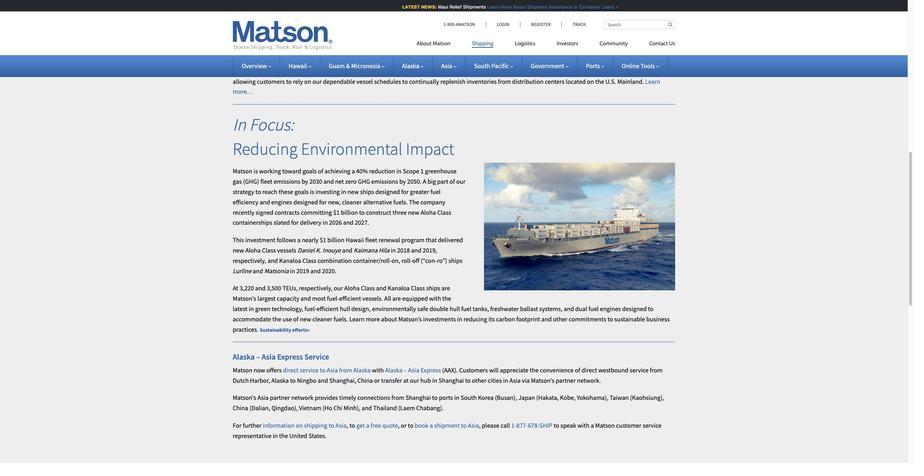 Task type: vqa. For each thing, say whether or not it's contained in the screenshot.
the top your
no



Task type: describe. For each thing, give the bounding box(es) containing it.
and inside matson's asia partner network provides timely connections from shanghai to ports in south korea (busan), japan (hakata, kobe, yokohama), taiwan (kaohsiung), china (dalian, qingdao), vietnam (ho chi minh), and thailand (laem chabang).
[[362, 404, 372, 412]]

1 emissions from the left
[[274, 177, 301, 186]]

our inside "(aax). customers will appreciate the convenience of direct westbound service from dutch harbor, alaska to ningbo and shanghai, china or transfer at our hub in shanghai to other cities in asia via matson's partner network."
[[410, 376, 420, 385]]

and down the "track"
[[573, 29, 584, 37]]

pacific inside a leader in pacific shipping, matson's ocean transportation service is recognized for its industry leading on-time arrival performance and award-winning customer service. our diversified fleet features purpose-built containerships, as well as combination container and roll-on, roll-off vessels and specially designed container barges. matson's ships and assets are u.s.-built, u.s.-crewed and u.s.-operated, which provide significant advantages in the integrated trade lanes that we operate.
[[262, 19, 280, 27]]

and down carrying
[[431, 67, 442, 75]]

states.
[[309, 432, 327, 440]]

to right shipping
[[329, 422, 335, 430]]

1 horizontal spatial 1-
[[512, 422, 517, 430]]

service up ningbo
[[300, 366, 319, 374]]

more
[[500, 4, 511, 10]]

2 horizontal spatial pacific
[[492, 62, 509, 70]]

community
[[600, 41, 628, 47]]

south pacific
[[475, 62, 509, 70]]

assistance
[[548, 4, 571, 10]]

1 vertical spatial with
[[372, 366, 384, 374]]

designed up alternative
[[376, 188, 400, 196]]

for
[[233, 422, 242, 430]]

2 as from the left
[[432, 29, 438, 37]]

1 horizontal spatial fuel
[[462, 305, 472, 313]]

and left most
[[301, 295, 311, 303]]

the down carrying
[[443, 67, 452, 75]]

south pacific link down wide on the top of the page
[[453, 67, 488, 75]]

cleaner inside "matson is working toward goals of achieving a 40% reduction in scope 1 greenhouse gas (ghg) fleet emissions by 2030 and net zero ghg emissions by 2050. a big part of our strategy to reach these goals is investing in new ships designed for greater fuel efficiency and engines designed for new, cleaner alternative fuels. the company recently signed contracts committing $1 billion to construct three new aloha class containerships slated for delivery in 2026 and 2027."
[[342, 198, 362, 206]]

2019
[[297, 267, 309, 275]]

1 by from the left
[[302, 177, 308, 186]]

3 u.s.- from the left
[[406, 39, 419, 48]]

0 vertical spatial efficient
[[340, 295, 361, 303]]

asia up continually
[[419, 67, 430, 75]]

and up signed
[[260, 198, 270, 206]]

carbon
[[497, 315, 516, 323]]

matson inside to speak with a matson customer service representative in the united states.
[[596, 422, 615, 430]]

experienced
[[392, 57, 425, 65]]

and up largest
[[255, 284, 266, 293]]

logistics link
[[505, 37, 547, 52]]

are inside a leader in pacific shipping, matson's ocean transportation service is recognized for its industry leading on-time arrival performance and award-winning customer service. our diversified fleet features purpose-built containerships, as well as combination container and roll-on, roll-off vessels and specially designed container barges. matson's ships and assets are u.s.-built, u.s.-crewed and u.s.-operated, which provide significant advantages in the integrated trade lanes that we operate.
[[323, 39, 332, 48]]

more…
[[233, 88, 253, 96]]

the down the systems
[[596, 77, 605, 86]]

contact us
[[650, 41, 676, 47]]

allowing
[[233, 77, 256, 86]]

0 vertical spatial –
[[257, 352, 260, 362]]

("con-
[[421, 257, 437, 265]]

shipments
[[462, 4, 485, 10]]

to speak with a matson customer service representative in the united states.
[[233, 422, 662, 440]]

equipped
[[403, 295, 428, 303]]

and right 2019
[[311, 267, 321, 275]]

matsonia
[[265, 267, 289, 275]]

in left reducing
[[458, 315, 463, 323]]

asia up the replenish
[[442, 62, 453, 70]]

, up "schedules"
[[384, 67, 386, 75]]

0 vertical spatial distribution
[[559, 67, 591, 75]]

to left ningbo
[[290, 376, 296, 385]]

for down 2050.
[[402, 188, 409, 196]]

convenience
[[540, 366, 574, 374]]

of inside serving hawaii continuously since 1882, matson is uniquely experienced in carrying the wide range of commodities needed to support economies that rely on ocean transportation. matson's service to
[[497, 57, 502, 65]]

micronesia link
[[387, 67, 416, 75]]

serving hawaii continuously since 1882, matson is uniquely experienced in carrying the wide range of commodities needed to support economies that rely on ocean transportation. matson's service to
[[233, 57, 669, 75]]

in left 2026
[[323, 219, 328, 227]]

alaska link for guam link
[[348, 67, 365, 75]]

for down contracts
[[291, 219, 299, 227]]

on down "since"
[[305, 77, 312, 86]]

now
[[254, 366, 265, 374]]

and up specially
[[584, 19, 594, 27]]

1 as from the left
[[412, 29, 418, 37]]

1 horizontal spatial –
[[404, 366, 407, 374]]

and right lurline
[[253, 267, 263, 275]]

the up centers
[[549, 67, 558, 75]]

aloha inside this investment follows a nearly $1 billion hawaii fleet renewal program that delivered new aloha class vessels
[[246, 246, 261, 255]]

0 horizontal spatial asia link
[[419, 67, 430, 75]]

to left book at the bottom left
[[408, 422, 414, 430]]

matson inside serving hawaii continuously since 1882, matson is uniquely experienced in carrying the wide range of commodities needed to support economies that rely on ocean transportation. matson's service to
[[341, 57, 361, 65]]

china inside matson's asia partner network provides timely connections from shanghai to ports in south korea (busan), japan (hakata, kobe, yokohama), taiwan (kaohsiung), china (dalian, qingdao), vietnam (ho chi minh), and thailand (laem chabang).
[[233, 404, 248, 412]]

for inside is a key component of the distribution systems for businesses, allowing customers to rely on our dependable vessel schedules to continually replenish inventories from distribution centers located on the u.s. mainland.
[[615, 67, 622, 75]]

cities
[[488, 376, 502, 385]]

0 horizontal spatial micronesia
[[352, 62, 381, 70]]

on-
[[507, 19, 516, 27]]

hawaii inside serving hawaii continuously since 1882, matson is uniquely experienced in carrying the wide range of commodities needed to support economies that rely on ocean transportation. matson's service to
[[255, 57, 273, 65]]

ship
[[540, 422, 553, 430]]

hawaii inside this investment follows a nearly $1 billion hawaii fleet renewal program that delivered new aloha class vessels
[[346, 236, 364, 244]]

2 horizontal spatial are
[[442, 284, 450, 293]]

2 hull from the left
[[450, 305, 460, 313]]

designed inside at 3,220 and 3,500 teus, respectively, our aloha class and kanaloa class ships are matson's largest capacity and most fuel-efficient vessels. all are equipped with the latest in green technology, fuel-efficient hull design, environmentally safe double hull fuel tanks, freshwater ballast systems, and dual fuel engines designed to accommodate the use of new cleaner fuels. learn more about matson's investments in reducing its carbon footprint and other commitments to sustainable business practices.
[[623, 305, 647, 313]]

about matson
[[417, 41, 451, 47]]

south up inventories
[[475, 62, 491, 70]]

shanghai inside matson's asia partner network provides timely connections from shanghai to ports in south korea (busan), japan (hakata, kobe, yokohama), taiwan (kaohsiung), china (dalian, qingdao), vietnam (ho chi minh), and thailand (laem chabang).
[[406, 394, 431, 402]]

its inside a leader in pacific shipping, matson's ocean transportation service is recognized for its industry leading on-time arrival performance and award-winning customer service. our diversified fleet features purpose-built containerships, as well as combination container and roll-on, roll-off vessels and specially designed container barges. matson's ships and assets are u.s.-built, u.s.-crewed and u.s.-operated, which provide significant advantages in the integrated trade lanes that we operate.
[[455, 19, 461, 27]]

, down (laem
[[398, 422, 400, 430]]

1 hull from the left
[[340, 305, 350, 313]]

40%
[[357, 167, 368, 175]]

a inside is a key component of the distribution systems for businesses, allowing customers to rely on our dependable vessel schedules to continually replenish inventories from distribution centers located on the u.s. mainland.
[[495, 67, 498, 75]]

from inside matson's asia partner network provides timely connections from shanghai to ports in south korea (busan), japan (hakata, kobe, yokohama), taiwan (kaohsiung), china (dalian, qingdao), vietnam (ho chi minh), and thailand (laem chabang).
[[392, 394, 405, 402]]

hawaii left "since"
[[289, 62, 307, 70]]

service inside a leader in pacific shipping, matson's ocean transportation service is recognized for its industry leading on-time arrival performance and award-winning customer service. our diversified fleet features purpose-built containerships, as well as combination container and roll-on, roll-off vessels and specially designed container barges. matson's ships and assets are u.s.-built, u.s.-crewed and u.s.-operated, which provide significant advantages in the integrated trade lanes that we operate.
[[390, 19, 408, 27]]

(dalian,
[[250, 404, 270, 412]]

alaska up "now"
[[233, 352, 255, 362]]

1 vertical spatial goals
[[295, 188, 309, 196]]

>
[[615, 4, 618, 10]]

vessels inside this investment follows a nearly $1 billion hawaii fleet renewal program that delivered new aloha class vessels
[[277, 246, 297, 255]]

investments
[[423, 315, 456, 323]]

Search search field
[[604, 20, 676, 29]]

1 horizontal spatial asia link
[[442, 62, 457, 70]]

search image
[[669, 22, 673, 27]]

ships inside at 3,220 and 3,500 teus, respectively, our aloha class and kanaloa class ships are matson's largest capacity and most fuel-efficient vessels. all are equipped with the latest in green technology, fuel-efficient hull design, environmentally safe double hull fuel tanks, freshwater ballast systems, and dual fuel engines designed to accommodate the use of new cleaner fuels. learn more about matson's investments in reducing its carbon footprint and other commitments to sustainable business practices.
[[427, 284, 441, 293]]

learn inside the learn more…
[[646, 77, 661, 86]]

and up all
[[376, 284, 387, 293]]

a right book at the bottom left
[[430, 422, 433, 430]]

delivered
[[438, 236, 463, 244]]

blue matson logo with ocean, shipping, truck, rail and logistics written beneath it. image
[[233, 21, 333, 50]]

is up (ghg)
[[254, 167, 258, 175]]

south up the replenish
[[453, 67, 469, 75]]

and up investing
[[324, 177, 334, 186]]

and down login
[[501, 29, 511, 37]]

and down 'systems,'
[[542, 315, 552, 323]]

in up our
[[256, 19, 261, 27]]

practices.
[[233, 325, 259, 334]]

learn inside at 3,220 and 3,500 teus, respectively, our aloha class and kanaloa class ships are matson's largest capacity and most fuel-efficient vessels. all are equipped with the latest in green technology, fuel-efficient hull design, environmentally safe double hull fuel tanks, freshwater ballast systems, and dual fuel engines designed to accommodate the use of new cleaner fuels. learn more about matson's investments in reducing its carbon footprint and other commitments to sustainable business practices.
[[350, 315, 365, 323]]

2030
[[310, 177, 323, 186]]

connections
[[358, 394, 391, 402]]

, left guam link
[[365, 67, 367, 75]]

respectively, inside at 3,220 and 3,500 teus, respectively, our aloha class and kanaloa class ships are matson's largest capacity and most fuel-efficient vessels. all are equipped with the latest in green technology, fuel-efficient hull design, environmentally safe double hull fuel tanks, freshwater ballast systems, and dual fuel engines designed to accommodate the use of new cleaner fuels. learn more about matson's investments in reducing its carbon footprint and other commitments to sustainable business practices.
[[299, 284, 333, 293]]

ballast
[[521, 305, 539, 313]]

government
[[531, 62, 565, 70]]

to up business
[[649, 305, 654, 313]]

kobe,
[[561, 394, 576, 402]]

new down "the"
[[408, 208, 420, 217]]

signed
[[256, 208, 274, 217]]

of inside is a key component of the distribution systems for businesses, allowing customers to rely on our dependable vessel schedules to continually replenish inventories from distribution centers located on the u.s. mainland.
[[542, 67, 548, 75]]

in left scope
[[397, 167, 402, 175]]

achieving
[[325, 167, 351, 175]]

toward
[[283, 167, 302, 175]]

to right needed
[[562, 57, 567, 65]]

guam link
[[368, 67, 384, 75]]

aloha inside at 3,220 and 3,500 teus, respectively, our aloha class and kanaloa class ships are matson's largest capacity and most fuel-efficient vessels. all are equipped with the latest in green technology, fuel-efficient hull design, environmentally safe double hull fuel tanks, freshwater ballast systems, and dual fuel engines designed to accommodate the use of new cleaner fuels. learn more about matson's investments in reducing its carbon footprint and other commitments to sustainable business practices.
[[345, 284, 360, 293]]

needed
[[540, 57, 560, 65]]

1 horizontal spatial are
[[393, 295, 401, 303]]

located
[[566, 77, 586, 86]]

of inside "(aax). customers will appreciate the convenience of direct westbound service from dutch harbor, alaska to ningbo and shanghai, china or transfer at our hub in shanghai to other cities in asia via matson's partner network."
[[575, 366, 581, 374]]

carrying
[[433, 57, 455, 65]]

continually
[[409, 77, 440, 86]]

south pacific link up inventories
[[475, 62, 514, 70]]

with inside at 3,220 and 3,500 teus, respectively, our aloha class and kanaloa class ships are matson's largest capacity and most fuel-efficient vessels. all are equipped with the latest in green technology, fuel-efficient hull design, environmentally safe double hull fuel tanks, freshwater ballast systems, and dual fuel engines designed to accommodate the use of new cleaner fuels. learn more about matson's investments in reducing its carbon footprint and other commitments to sustainable business practices.
[[430, 295, 441, 303]]

government link
[[531, 62, 569, 70]]

fuels. inside at 3,220 and 3,500 teus, respectively, our aloha class and kanaloa class ships are matson's largest capacity and most fuel-efficient vessels. all are equipped with the latest in green technology, fuel-efficient hull design, environmentally safe double hull fuel tanks, freshwater ballast systems, and dual fuel engines designed to accommodate the use of new cleaner fuels. learn more about matson's investments in reducing its carbon footprint and other commitments to sustainable business practices.
[[334, 315, 348, 323]]

combination inside a leader in pacific shipping, matson's ocean transportation service is recognized for its industry leading on-time arrival performance and award-winning customer service. our diversified fleet features purpose-built containerships, as well as combination container and roll-on, roll-off vessels and specially designed container barges. matson's ships and assets are u.s.-built, u.s.-crewed and u.s.-operated, which provide significant advantages in the integrated trade lanes that we operate.
[[439, 29, 473, 37]]

matson's down safe
[[399, 315, 422, 323]]

part
[[438, 177, 449, 186]]

overview link
[[242, 62, 271, 70]]

designed up 'committing'
[[294, 198, 318, 206]]

in up "accommodate" at bottom
[[249, 305, 254, 313]]

alaska up continually
[[402, 62, 420, 70]]

a inside a leader in pacific shipping, matson's ocean transportation service is recognized for its industry leading on-time arrival performance and award-winning customer service. our diversified fleet features purpose-built containerships, as well as combination container and roll-on, roll-off vessels and specially designed container barges. matson's ships and assets are u.s.-built, u.s.-crewed and u.s.-operated, which provide significant advantages in the integrated trade lanes that we operate.
[[233, 19, 236, 27]]

qingdao),
[[272, 404, 298, 412]]

centers
[[545, 77, 565, 86]]

hawaii down 1882,
[[326, 67, 345, 75]]

1 vertical spatial efficient
[[317, 305, 339, 313]]

double
[[430, 305, 449, 313]]

fuel inside "matson is working toward goals of achieving a 40% reduction in scope 1 greenhouse gas (ghg) fleet emissions by 2030 and net zero ghg emissions by 2050. a big part of our strategy to reach these goals is investing in new ships designed for greater fuel efficiency and engines designed for new, cleaner alternative fuels. the company recently signed contracts committing $1 billion to construct three new aloha class containerships slated for delivery in 2026 and 2027."
[[431, 188, 441, 196]]

1 horizontal spatial express
[[421, 366, 441, 374]]

component
[[510, 67, 541, 75]]

1 horizontal spatial fuel-
[[327, 295, 340, 303]]

a inside "matson is working toward goals of achieving a 40% reduction in scope 1 greenhouse gas (ghg) fleet emissions by 2030 and net zero ghg emissions by 2050. a big part of our strategy to reach these goals is investing in new ships designed for greater fuel efficiency and engines designed for new, cleaner alternative fuels. the company recently signed contracts committing $1 billion to construct three new aloha class containerships slated for delivery in 2026 and 2027."
[[352, 167, 355, 175]]

billion inside this investment follows a nearly $1 billion hawaii fleet renewal program that delivered new aloha class vessels
[[328, 236, 345, 244]]

partner inside matson's asia partner network provides timely connections from shanghai to ports in south korea (busan), japan (hakata, kobe, yokohama), taiwan (kaohsiung), china (dalian, qingdao), vietnam (ho chi minh), and thailand (laem chabang).
[[270, 394, 290, 402]]

leading
[[486, 19, 506, 27]]

and left the 'dual'
[[564, 305, 575, 313]]

gas
[[233, 177, 242, 186]]

our inside "matson is working toward goals of achieving a 40% reduction in scope 1 greenhouse gas (ghg) fleet emissions by 2030 and net zero ghg emissions by 2050. a big part of our strategy to reach these goals is investing in new ships designed for greater fuel efficiency and engines designed for new, cleaner alternative fuels. the company recently signed contracts committing $1 billion to construct three new aloha class containerships slated for delivery in 2026 and 2027."
[[457, 177, 466, 186]]

customers
[[257, 77, 285, 86]]

south inside matson's asia partner network provides timely connections from shanghai to ports in south korea (busan), japan (hakata, kobe, yokohama), taiwan (kaohsiung), china (dalian, qingdao), vietnam (ho chi minh), and thailand (laem chabang).
[[461, 394, 477, 402]]

is inside serving hawaii continuously since 1882, matson is uniquely experienced in carrying the wide range of commodities needed to support economies that rely on ocean transportation. matson's service to
[[362, 57, 366, 65]]

engines inside "matson is working toward goals of achieving a 40% reduction in scope 1 greenhouse gas (ghg) fleet emissions by 2030 and net zero ghg emissions by 2050. a big part of our strategy to reach these goals is investing in new ships designed for greater fuel efficiency and engines designed for new, cleaner alternative fuels. the company recently signed contracts committing $1 billion to construct three new aloha class containerships slated for delivery in 2026 and 2027."
[[271, 198, 292, 206]]

hawaii link for alaska link corresponding to guam link
[[326, 67, 345, 75]]

2 container from the left
[[635, 29, 661, 37]]

westbound
[[599, 366, 629, 374]]

1 horizontal spatial pacific
[[470, 67, 488, 75]]

alaska up 'transfer'
[[385, 366, 403, 374]]

about
[[382, 315, 397, 323]]

environmentally
[[372, 305, 416, 313]]

design,
[[352, 305, 371, 313]]

fuels. inside "matson is working toward goals of achieving a 40% reduction in scope 1 greenhouse gas (ghg) fleet emissions by 2030 and net zero ghg emissions by 2050. a big part of our strategy to reach these goals is investing in new ships designed for greater fuel efficiency and engines designed for new, cleaner alternative fuels. the company recently signed contracts committing $1 billion to construct three new aloha class containerships slated for delivery in 2026 and 2027."
[[394, 198, 408, 206]]

matson's down our
[[254, 39, 277, 48]]

fleet inside "matson is working toward goals of achieving a 40% reduction in scope 1 greenhouse gas (ghg) fleet emissions by 2030 and net zero ghg emissions by 2050. a big part of our strategy to reach these goals is investing in new ships designed for greater fuel efficiency and engines designed for new, cleaner alternative fuels. the company recently signed contracts committing $1 billion to construct three new aloha class containerships slated for delivery in 2026 and 2027."
[[261, 177, 273, 186]]

largest
[[258, 295, 276, 303]]

0 vertical spatial express
[[277, 352, 303, 362]]

impact
[[406, 138, 455, 159]]

to left reach
[[256, 188, 261, 196]]

provide
[[464, 39, 484, 48]]

and right 2026
[[343, 219, 354, 227]]

that inside serving hawaii continuously since 1882, matson is uniquely experienced in carrying the wide range of commodities needed to support economies that rely on ocean transportation. matson's service to
[[622, 57, 632, 65]]

to down hawaii , alaska , guam , micronesia , asia and the south pacific
[[403, 77, 408, 86]]

united
[[290, 432, 308, 440]]

0 vertical spatial goals
[[303, 167, 317, 175]]

purpose-
[[332, 29, 356, 37]]

asia left please
[[468, 422, 479, 430]]

off inside a leader in pacific shipping, matson's ocean transportation service is recognized for its industry leading on-time arrival performance and award-winning customer service. our diversified fleet features purpose-built containerships, as well as combination container and roll-on, roll-off vessels and specially designed container barges. matson's ships and assets are u.s.-built, u.s.-crewed and u.s.-operated, which provide significant advantages in the integrated trade lanes that we operate.
[[544, 29, 552, 37]]

or inside "(aax). customers will appreciate the convenience of direct westbound service from dutch harbor, alaska to ningbo and shanghai, china or transfer at our hub in shanghai to other cities in asia via matson's partner network."
[[375, 376, 380, 385]]

asia up the shanghai,
[[327, 366, 338, 374]]

in left 2019
[[290, 267, 295, 275]]

new inside at 3,220 and 3,500 teus, respectively, our aloha class and kanaloa class ships are matson's largest capacity and most fuel-efficient vessels. all are equipped with the latest in green technology, fuel-efficient hull design, environmentally safe double hull fuel tanks, freshwater ballast systems, and dual fuel engines designed to accommodate the use of new cleaner fuels. learn more about matson's investments in reducing its carbon footprint and other commitments to sustainable business practices.
[[300, 315, 311, 323]]

nearly
[[302, 236, 319, 244]]

and inside "(aax). customers will appreciate the convenience of direct westbound service from dutch harbor, alaska to ningbo and shanghai, china or transfer at our hub in shanghai to other cities in asia via matson's partner network."
[[318, 376, 328, 385]]

hawaii link for alaska link associated with south pacific link over inventories
[[289, 62, 312, 70]]

in right cities
[[504, 376, 509, 385]]

1 direct from the left
[[283, 366, 299, 374]]

fleet inside a leader in pacific shipping, matson's ocean transportation service is recognized for its industry leading on-time arrival performance and award-winning customer service. our diversified fleet features purpose-built containerships, as well as combination container and roll-on, roll-off vessels and specially designed container barges. matson's ships and assets are u.s.-built, u.s.-crewed and u.s.-operated, which provide significant advantages in the integrated trade lanes that we operate.
[[295, 29, 307, 37]]

in up needed
[[547, 39, 552, 48]]

program
[[402, 236, 425, 244]]

, up dependable in the top of the page
[[345, 67, 346, 75]]

2 horizontal spatial fuel
[[589, 305, 599, 313]]

1 vertical spatial distribution
[[513, 77, 544, 86]]

2 horizontal spatial or
[[573, 4, 577, 10]]

greenhouse
[[425, 167, 457, 175]]

to down service
[[320, 366, 326, 374]]

and down "containerships,"
[[395, 39, 405, 48]]

customer inside a leader in pacific shipping, matson's ocean transportation service is recognized for its industry leading on-time arrival performance and award-winning customer service. our diversified fleet features purpose-built containerships, as well as combination container and roll-on, roll-off vessels and specially designed container barges. matson's ships and assets are u.s.-built, u.s.-crewed and u.s.-operated, which provide significant advantages in the integrated trade lanes that we operate.
[[637, 19, 662, 27]]

alaska inside "(aax). customers will appreciate the convenience of direct westbound service from dutch harbor, alaska to ningbo and shanghai, china or transfer at our hub in shanghai to other cities in asia via matson's partner network."
[[272, 376, 289, 385]]

class up vessels.
[[361, 284, 375, 293]]

in inside serving hawaii continuously since 1882, matson is uniquely experienced in carrying the wide range of commodities needed to support economies that rely on ocean transportation. matson's service to
[[426, 57, 432, 65]]

alaska up the shanghai,
[[354, 366, 371, 374]]

shanghai inside "(aax). customers will appreciate the convenience of direct westbound service from dutch harbor, alaska to ningbo and shanghai, china or transfer at our hub in shanghai to other cities in asia via matson's partner network."
[[439, 376, 464, 385]]

to down "since"
[[320, 67, 325, 75]]

news:
[[420, 4, 436, 10]]

to left sustainable
[[608, 315, 614, 323]]

login
[[497, 21, 510, 27]]

aloha inside "matson is working toward goals of achieving a 40% reduction in scope 1 greenhouse gas (ghg) fleet emissions by 2030 and net zero ghg emissions by 2050. a big part of our strategy to reach these goals is investing in new ships designed for greater fuel efficiency and engines designed for new, cleaner alternative fuels. the company recently signed contracts committing $1 billion to construct three new aloha class containerships slated for delivery in 2026 and 2027."
[[421, 208, 436, 217]]

(kaohsiung),
[[631, 394, 665, 402]]

1 container from the left
[[474, 29, 500, 37]]

1
[[421, 167, 424, 175]]

from inside is a key component of the distribution systems for businesses, allowing customers to rely on our dependable vessel schedules to continually replenish inventories from distribution centers located on the u.s. mainland.
[[498, 77, 511, 86]]

for down investing
[[320, 198, 327, 206]]

2 by from the left
[[400, 177, 406, 186]]

of right the part
[[450, 177, 455, 186]]

1 horizontal spatial or
[[401, 422, 407, 430]]

in down net
[[341, 188, 346, 196]]

customer inside to speak with a matson customer service representative in the united states.
[[617, 422, 642, 430]]

our inside at 3,220 and 3,500 teus, respectively, our aloha class and kanaloa class ships are matson's largest capacity and most fuel-efficient vessels. all are equipped with the latest in green technology, fuel-efficient hull design, environmentally safe double hull fuel tanks, freshwater ballast systems, and dual fuel engines designed to accommodate the use of new cleaner fuels. learn more about matson's investments in reducing its carbon footprint and other commitments to sustainable business practices.
[[334, 284, 343, 293]]

, up continually
[[416, 67, 418, 75]]

asia up offers
[[262, 352, 276, 362]]

2050.
[[408, 177, 422, 186]]

in right hub
[[433, 376, 438, 385]]

1 horizontal spatial guam
[[368, 67, 384, 75]]

get
[[357, 422, 365, 430]]

matson is working toward goals of achieving a 40% reduction in scope 1 greenhouse gas (ghg) fleet emissions by 2030 and net zero ghg emissions by 2050. a big part of our strategy to reach these goals is investing in new ships designed for greater fuel efficiency and engines designed for new, cleaner alternative fuels. the company recently signed contracts committing $1 billion to construct three new aloha class containerships slated for delivery in 2026 and 2027.
[[233, 167, 466, 227]]

container/roll-
[[353, 257, 392, 265]]

and up matsonia
[[268, 257, 278, 265]]

commodities
[[504, 57, 539, 65]]

container
[[578, 4, 599, 10]]

matson's down 3,220
[[233, 295, 256, 303]]

features
[[309, 29, 330, 37]]

at
[[233, 284, 239, 293]]

2026
[[329, 219, 342, 227]]

about matson link
[[417, 37, 462, 52]]

transfer
[[382, 376, 402, 385]]

alaska up vessel
[[348, 67, 365, 75]]

asia up at
[[409, 366, 420, 374]]

of up 2030
[[318, 167, 324, 175]]

new down zero on the top of the page
[[348, 188, 359, 196]]

and right inouye
[[342, 246, 353, 255]]

these
[[279, 188, 294, 196]]

a right the get at bottom
[[366, 422, 370, 430]]

contracts
[[275, 208, 300, 217]]

is inside is a key component of the distribution systems for businesses, allowing customers to rely on our dependable vessel schedules to continually replenish inventories from distribution centers located on the u.s. mainland.
[[489, 67, 494, 75]]

rely inside is a key component of the distribution systems for businesses, allowing customers to rely on our dependable vessel schedules to continually replenish inventories from distribution centers located on the u.s. mainland.
[[293, 77, 303, 86]]

the left use at the bottom of the page
[[273, 315, 282, 323]]

fleet inside this investment follows a nearly $1 billion hawaii fleet renewal program that delivered new aloha class vessels
[[366, 236, 378, 244]]

and left assets
[[294, 39, 304, 48]]

matson's up features
[[307, 19, 331, 27]]

a inside this investment follows a nearly $1 billion hawaii fleet renewal program that delivered new aloha class vessels
[[298, 236, 301, 244]]



Task type: locate. For each thing, give the bounding box(es) containing it.
a inside "matson is working toward goals of achieving a 40% reduction in scope 1 greenhouse gas (ghg) fleet emissions by 2030 and net zero ghg emissions by 2050. a big part of our strategy to reach these goals is investing in new ships designed for greater fuel efficiency and engines designed for new, cleaner alternative fuels. the company recently signed contracts committing $1 billion to construct three new aloha class containerships slated for delivery in 2026 and 2027."
[[423, 177, 427, 186]]

combination inside "in 2018 and 2019, respectively, and kanaloa class combination container/roll-on, roll-off ("con-ro") ships lurline and matsonia in 2019 and 2020."
[[318, 257, 352, 265]]

to right shipment
[[461, 422, 467, 430]]

asia inside matson's asia partner network provides timely connections from shanghai to ports in south korea (busan), japan (hakata, kobe, yokohama), taiwan (kaohsiung), china (dalian, qingdao), vietnam (ho chi minh), and thailand (laem chabang).
[[258, 394, 269, 402]]

combination down 1-800-4matson
[[439, 29, 473, 37]]

network.
[[578, 376, 602, 385]]

systems,
[[540, 305, 563, 313]]

2 u.s.- from the left
[[361, 39, 374, 48]]

vessels down follows
[[277, 246, 297, 255]]

its inside at 3,220 and 3,500 teus, respectively, our aloha class and kanaloa class ships are matson's largest capacity and most fuel-efficient vessels. all are equipped with the latest in green technology, fuel-efficient hull design, environmentally safe double hull fuel tanks, freshwater ballast systems, and dual fuel engines designed to accommodate the use of new cleaner fuels. learn more about matson's investments in reducing its carbon footprint and other commitments to sustainable business practices.
[[489, 315, 495, 323]]

0 vertical spatial engines
[[271, 198, 292, 206]]

ships down ghg
[[360, 188, 374, 196]]

goals right these
[[295, 188, 309, 196]]

yokohama),
[[577, 394, 609, 402]]

(busan),
[[495, 394, 518, 402]]

1 horizontal spatial vessels
[[553, 29, 572, 37]]

a inside to speak with a matson customer service representative in the united states.
[[591, 422, 595, 430]]

1 vertical spatial rely
[[293, 77, 303, 86]]

1 horizontal spatial kanaloa
[[388, 284, 410, 293]]

service inside "(aax). customers will appreciate the convenience of direct westbound service from dutch harbor, alaska to ningbo and shanghai, china or transfer at our hub in shanghai to other cities in asia via matson's partner network."
[[630, 366, 649, 374]]

matson inside "matson is working toward goals of achieving a 40% reduction in scope 1 greenhouse gas (ghg) fleet emissions by 2030 and net zero ghg emissions by 2050. a big part of our strategy to reach these goals is investing in new ships designed for greater fuel efficiency and engines designed for new, cleaner alternative fuels. the company recently signed contracts committing $1 billion to construct three new aloha class containerships slated for delivery in 2026 and 2027."
[[233, 167, 253, 175]]

0 horizontal spatial alaska link
[[348, 67, 365, 75]]

guam & micronesia link
[[329, 62, 385, 70]]

1 vertical spatial engines
[[601, 305, 622, 313]]

dutch
[[233, 376, 249, 385]]

of down needed
[[542, 67, 548, 75]]

0 vertical spatial shanghai
[[439, 376, 464, 385]]

0 vertical spatial respectively,
[[233, 257, 267, 265]]

1 horizontal spatial on,
[[524, 29, 532, 37]]

safe
[[418, 305, 429, 313]]

our inside is a key component of the distribution systems for businesses, allowing customers to rely on our dependable vessel schedules to continually replenish inventories from distribution centers located on the u.s. mainland.
[[313, 77, 322, 86]]

alaska link for south pacific link over inventories
[[402, 62, 424, 70]]

a left big
[[423, 177, 427, 186]]

about inside the top menu navigation
[[417, 41, 432, 47]]

1 vertical spatial customer
[[617, 422, 642, 430]]

built,
[[346, 39, 360, 48]]

0 horizontal spatial $1
[[320, 236, 326, 244]]

service inside serving hawaii continuously since 1882, matson is uniquely experienced in carrying the wide range of commodities needed to support economies that rely on ocean transportation. matson's service to
[[299, 67, 318, 75]]

1 horizontal spatial cleaner
[[342, 198, 362, 206]]

1 horizontal spatial $1
[[334, 208, 340, 217]]

1 vertical spatial fuel-
[[305, 305, 317, 313]]

asia down the chi
[[336, 422, 347, 430]]

transportation.
[[233, 67, 273, 75]]

for inside a leader in pacific shipping, matson's ocean transportation service is recognized for its industry leading on-time arrival performance and award-winning customer service. our diversified fleet features purpose-built containerships, as well as combination container and roll-on, roll-off vessels and specially designed container barges. matson's ships and assets are u.s.-built, u.s.-crewed and u.s.-operated, which provide significant advantages in the integrated trade lanes that we operate.
[[446, 19, 454, 27]]

in inside matson's asia partner network provides timely connections from shanghai to ports in south korea (busan), japan (hakata, kobe, yokohama), taiwan (kaohsiung), china (dalian, qingdao), vietnam (ho chi minh), and thailand (laem chabang).
[[455, 394, 460, 402]]

to right ship
[[554, 422, 560, 430]]

thailand
[[374, 404, 397, 412]]

working
[[259, 167, 281, 175]]

0 horizontal spatial pacific
[[262, 19, 280, 27]]

cleaner down most
[[313, 315, 333, 323]]

goals up 2030
[[303, 167, 317, 175]]

billion inside "matson is working toward goals of achieving a 40% reduction in scope 1 greenhouse gas (ghg) fleet emissions by 2030 and net zero ghg emissions by 2050. a big part of our strategy to reach these goals is investing in new ships designed for greater fuel efficiency and engines designed for new, cleaner alternative fuels. the company recently signed contracts committing $1 billion to construct three new aloha class containerships slated for delivery in 2026 and 2027."
[[341, 208, 358, 217]]

ships inside a leader in pacific shipping, matson's ocean transportation service is recognized for its industry leading on-time arrival performance and award-winning customer service. our diversified fleet features purpose-built containerships, as well as combination container and roll-on, roll-off vessels and specially designed container barges. matson's ships and assets are u.s.-built, u.s.-crewed and u.s.-operated, which provide significant advantages in the integrated trade lanes that we operate.
[[278, 39, 293, 48]]

is
[[410, 19, 414, 27], [362, 57, 366, 65], [489, 67, 494, 75], [254, 167, 258, 175], [310, 188, 314, 196]]

0 vertical spatial combination
[[439, 29, 473, 37]]

2 direct from the left
[[582, 366, 598, 374]]

teus,
[[283, 284, 298, 293]]

0 horizontal spatial are
[[323, 39, 332, 48]]

2 vertical spatial learn
[[350, 315, 365, 323]]

designed inside a leader in pacific shipping, matson's ocean transportation service is recognized for its industry leading on-time arrival performance and award-winning customer service. our diversified fleet features purpose-built containerships, as well as combination container and roll-on, roll-off vessels and specially designed container barges. matson's ships and assets are u.s.-built, u.s.-crewed and u.s.-operated, which provide significant advantages in the integrated trade lanes that we operate.
[[610, 29, 634, 37]]

0 horizontal spatial fuel
[[431, 188, 441, 196]]

network
[[291, 394, 314, 402]]

the inside serving hawaii continuously since 1882, matson is uniquely experienced in carrying the wide range of commodities needed to support economies that rely on ocean transportation. matson's service to
[[456, 57, 465, 65]]

more
[[366, 315, 380, 323]]

2 horizontal spatial aloha
[[421, 208, 436, 217]]

0 horizontal spatial with
[[372, 366, 384, 374]]

book
[[415, 422, 429, 430]]

– up "now"
[[257, 352, 260, 362]]

to up 2027.
[[359, 208, 365, 217]]

replenish
[[441, 77, 466, 86]]

shanghai up (laem
[[406, 394, 431, 402]]

1 vertical spatial are
[[442, 284, 450, 293]]

(aax). customers will appreciate the convenience of direct westbound service from dutch harbor, alaska to ningbo and shanghai, china or transfer at our hub in shanghai to other cities in asia via matson's partner network.
[[233, 366, 663, 385]]

0 vertical spatial partner
[[556, 376, 576, 385]]

$1 inside this investment follows a nearly $1 billion hawaii fleet renewal program that delivered new aloha class vessels
[[320, 236, 326, 244]]

0 vertical spatial with
[[430, 295, 441, 303]]

is inside a leader in pacific shipping, matson's ocean transportation service is recognized for its industry leading on-time arrival performance and award-winning customer service. our diversified fleet features purpose-built containerships, as well as combination container and roll-on, roll-off vessels and specially designed container barges. matson's ships and assets are u.s.-built, u.s.-crewed and u.s.-operated, which provide significant advantages in the integrated trade lanes that we operate.
[[410, 19, 414, 27]]

0 horizontal spatial about
[[417, 41, 432, 47]]

time
[[516, 19, 528, 27]]

1 vertical spatial aloha
[[246, 246, 261, 255]]

pacific up diversified
[[262, 19, 280, 27]]

latest
[[233, 305, 248, 313]]

provides
[[315, 394, 338, 402]]

that inside this investment follows a nearly $1 billion hawaii fleet renewal program that delivered new aloha class vessels
[[426, 236, 437, 244]]

online tools link
[[622, 62, 660, 70]]

0 horizontal spatial combination
[[318, 257, 352, 265]]

matson's inside matson's asia partner network provides timely connections from shanghai to ports in south korea (busan), japan (hakata, kobe, yokohama), taiwan (kaohsiung), china (dalian, qingdao), vietnam (ho chi minh), and thailand (laem chabang).
[[233, 394, 256, 402]]

1 horizontal spatial ocean
[[653, 57, 669, 65]]

from up (laem
[[392, 394, 405, 402]]

commitments
[[569, 315, 607, 323]]

ships inside "matson is working toward goals of achieving a 40% reduction in scope 1 greenhouse gas (ghg) fleet emissions by 2030 and net zero ghg emissions by 2050. a big part of our strategy to reach these goals is investing in new ships designed for greater fuel efficiency and engines designed for new, cleaner alternative fuels. the company recently signed contracts committing $1 billion to construct three new aloha class containerships slated for delivery in 2026 and 2027."
[[360, 188, 374, 196]]

the inside "(aax). customers will appreciate the convenience of direct westbound service from dutch harbor, alaska to ningbo and shanghai, china or transfer at our hub in shanghai to other cities in asia via matson's partner network."
[[530, 366, 539, 374]]

and down 'program'
[[412, 246, 422, 255]]

engines inside at 3,220 and 3,500 teus, respectively, our aloha class and kanaloa class ships are matson's largest capacity and most fuel-efficient vessels. all are equipped with the latest in green technology, fuel-efficient hull design, environmentally safe double hull fuel tanks, freshwater ballast systems, and dual fuel engines designed to accommodate the use of new cleaner fuels. learn more about matson's investments in reducing its carbon footprint and other commitments to sustainable business practices.
[[601, 305, 622, 313]]

sustainable
[[615, 315, 646, 323]]

micronesia down experienced
[[387, 67, 416, 75]]

1 vertical spatial combination
[[318, 257, 352, 265]]

business
[[647, 315, 670, 323]]

shipment
[[526, 4, 547, 10]]

vessels down performance
[[553, 29, 572, 37]]

1 horizontal spatial hawaii link
[[326, 67, 345, 75]]

billion
[[341, 208, 358, 217], [328, 236, 345, 244]]

ships up "equipped"
[[427, 284, 441, 293]]

0 horizontal spatial cleaner
[[313, 315, 333, 323]]

0 horizontal spatial aloha
[[246, 246, 261, 255]]

1 horizontal spatial rely
[[634, 57, 644, 65]]

as right well
[[432, 29, 438, 37]]

committing
[[301, 208, 332, 217]]

matson's inside "(aax). customers will appreciate the convenience of direct westbound service from dutch harbor, alaska to ningbo and shanghai, china or transfer at our hub in shanghai to other cities in asia via matson's partner network."
[[532, 376, 555, 385]]

hila
[[379, 246, 390, 255]]

that inside a leader in pacific shipping, matson's ocean transportation service is recognized for its industry leading on-time arrival performance and award-winning customer service. our diversified fleet features purpose-built containerships, as well as combination container and roll-on, roll-off vessels and specially designed container barges. matson's ships and assets are u.s.-built, u.s.-crewed and u.s.-operated, which provide significant advantages in the integrated trade lanes that we operate.
[[623, 39, 634, 48]]

efficiency
[[233, 198, 259, 206]]

0 vertical spatial learn
[[486, 4, 498, 10]]

0 horizontal spatial off
[[413, 257, 420, 265]]

1 vertical spatial kanaloa
[[388, 284, 410, 293]]

engines down these
[[271, 198, 292, 206]]

roll- inside "in 2018 and 2019, respectively, and kanaloa class combination container/roll-on, roll-off ("con-ro") ships lurline and matsonia in 2019 and 2020."
[[402, 257, 413, 265]]

other inside "(aax). customers will appreciate the convenience of direct westbound service from dutch harbor, alaska to ningbo and shanghai, china or transfer at our hub in shanghai to other cities in asia via matson's partner network."
[[472, 376, 487, 385]]

scope
[[403, 167, 420, 175]]

class up "equipped"
[[411, 284, 425, 293]]

ocean inside serving hawaii continuously since 1882, matson is uniquely experienced in carrying the wide range of commodities needed to support economies that rely on ocean transportation. matson's service to
[[653, 57, 669, 65]]

, left the get at bottom
[[347, 422, 349, 430]]

distribution up located
[[559, 67, 591, 75]]

class down company at top
[[438, 208, 452, 217]]

businesses,
[[623, 67, 654, 75]]

or
[[573, 4, 577, 10], [375, 376, 380, 385], [401, 422, 407, 430]]

that up businesses, at the top
[[622, 57, 632, 65]]

678-
[[529, 422, 540, 430]]

and
[[584, 19, 594, 27], [501, 29, 511, 37], [573, 29, 584, 37], [294, 39, 304, 48], [395, 39, 405, 48], [431, 67, 442, 75], [324, 177, 334, 186], [260, 198, 270, 206], [343, 219, 354, 227], [342, 246, 353, 255], [412, 246, 422, 255], [268, 257, 278, 265], [253, 267, 263, 275], [311, 267, 321, 275], [255, 284, 266, 293], [376, 284, 387, 293], [301, 295, 311, 303], [564, 305, 575, 313], [542, 315, 552, 323], [318, 376, 328, 385], [362, 404, 372, 412]]

1 vertical spatial vessels
[[277, 246, 297, 255]]

learn more…
[[233, 77, 661, 96]]

0 vertical spatial other
[[554, 315, 568, 323]]

1 vertical spatial billion
[[328, 236, 345, 244]]

class inside "in 2018 and 2019, respectively, and kanaloa class combination container/roll-on, roll-off ("con-ro") ships lurline and matsonia in 2019 and 2020."
[[303, 257, 317, 265]]

shipping
[[472, 41, 494, 47]]

1 horizontal spatial micronesia
[[387, 67, 416, 75]]

on up united on the left
[[296, 422, 303, 430]]

0 vertical spatial 1-
[[444, 21, 448, 27]]

2 vertical spatial aloha
[[345, 284, 360, 293]]

1 horizontal spatial hull
[[450, 305, 460, 313]]

the inside to speak with a matson customer service representative in the united states.
[[279, 432, 288, 440]]

matson's inside serving hawaii continuously since 1882, matson is uniquely experienced in carrying the wide range of commodities needed to support economies that rely on ocean transportation. matson's service to
[[275, 67, 298, 75]]

top menu navigation
[[417, 37, 676, 52]]

the inside a leader in pacific shipping, matson's ocean transportation service is recognized for its industry leading on-time arrival performance and award-winning customer service. our diversified fleet features purpose-built containerships, as well as combination container and roll-on, roll-off vessels and specially designed container barges. matson's ships and assets are u.s.-built, u.s.-crewed and u.s.-operated, which provide significant advantages in the integrated trade lanes that we operate.
[[553, 39, 562, 48]]

1 horizontal spatial u.s.-
[[361, 39, 374, 48]]

hull
[[340, 305, 350, 313], [450, 305, 460, 313]]

on, down 2018
[[392, 257, 401, 265]]

on, inside "in 2018 and 2019, respectively, and kanaloa class combination container/roll-on, roll-off ("con-ro") ships lurline and matsonia in 2019 and 2020."
[[392, 257, 401, 265]]

direct up network.
[[582, 366, 598, 374]]

1 horizontal spatial shanghai
[[439, 376, 464, 385]]

1 vertical spatial a
[[423, 177, 427, 186]]

1 vertical spatial fleet
[[261, 177, 273, 186]]

the up double
[[443, 295, 452, 303]]

to left the get at bottom
[[350, 422, 355, 430]]

significant
[[485, 39, 513, 48]]

1- down 'maui'
[[444, 21, 448, 27]]

emissions up these
[[274, 177, 301, 186]]

is down 2030
[[310, 188, 314, 196]]

track
[[573, 21, 586, 27]]

or right "quote"
[[401, 422, 407, 430]]

net
[[335, 177, 344, 186]]

1 vertical spatial china
[[233, 404, 248, 412]]

1 horizontal spatial partner
[[556, 376, 576, 385]]

0 horizontal spatial kanaloa
[[279, 257, 301, 265]]

asia link
[[442, 62, 457, 70], [419, 67, 430, 75]]

1 horizontal spatial combination
[[439, 29, 473, 37]]

combination down inouye
[[318, 257, 352, 265]]

direct inside "(aax). customers will appreciate the convenience of direct westbound service from dutch harbor, alaska to ningbo and shanghai, china or transfer at our hub in shanghai to other cities in asia via matson's partner network."
[[582, 366, 598, 374]]

with up double
[[430, 295, 441, 303]]

$1 inside "matson is working toward goals of achieving a 40% reduction in scope 1 greenhouse gas (ghg) fleet emissions by 2030 and net zero ghg emissions by 2050. a big part of our strategy to reach these goals is investing in new ships designed for greater fuel efficiency and engines designed for new, cleaner alternative fuels. the company recently signed contracts committing $1 billion to construct three new aloha class containerships slated for delivery in 2026 and 2027."
[[334, 208, 340, 217]]

fuel- down most
[[305, 305, 317, 313]]

877-
[[517, 422, 529, 430]]

container up the shipping on the right
[[474, 29, 500, 37]]

1 horizontal spatial respectively,
[[299, 284, 333, 293]]

1 horizontal spatial a
[[423, 177, 427, 186]]

on inside serving hawaii continuously since 1882, matson is uniquely experienced in carrying the wide range of commodities needed to support economies that rely on ocean transportation. matson's service to
[[645, 57, 652, 65]]

about right more
[[512, 4, 525, 10]]

0 horizontal spatial fuels.
[[334, 315, 348, 323]]

0 vertical spatial ocean
[[332, 19, 348, 27]]

loans
[[601, 4, 614, 10]]

on, up advantages
[[524, 29, 532, 37]]

fuels. up three
[[394, 198, 408, 206]]

for up the u.s.
[[615, 67, 622, 75]]

u.s.- down built
[[361, 39, 374, 48]]

0 horizontal spatial respectively,
[[233, 257, 267, 265]]

guam
[[329, 62, 345, 70], [368, 67, 384, 75]]

vessels inside a leader in pacific shipping, matson's ocean transportation service is recognized for its industry leading on-time arrival performance and award-winning customer service. our diversified fleet features purpose-built containerships, as well as combination container and roll-on, roll-off vessels and specially designed container barges. matson's ships and assets are u.s.-built, u.s.-crewed and u.s.-operated, which provide significant advantages in the integrated trade lanes that we operate.
[[553, 29, 572, 37]]

u.s.
[[606, 77, 617, 86]]

from inside "(aax). customers will appreciate the convenience of direct westbound service from dutch harbor, alaska to ningbo and shanghai, china or transfer at our hub in shanghai to other cities in asia via matson's partner network."
[[650, 366, 663, 374]]

award-
[[595, 19, 614, 27]]

our down the 2020.
[[334, 284, 343, 293]]

with inside to speak with a matson customer service representative in the united states.
[[578, 422, 590, 430]]

of up network.
[[575, 366, 581, 374]]

0 horizontal spatial distribution
[[513, 77, 544, 86]]

0 horizontal spatial vessels
[[277, 246, 297, 255]]

in inside to speak with a matson customer service representative in the united states.
[[273, 432, 278, 440]]

container up operate.
[[635, 29, 661, 37]]

asia up (dalian,
[[258, 394, 269, 402]]

latest news: maui relief shipments learn more about shipment assistance or container loans >
[[401, 4, 618, 10]]

harbor,
[[250, 376, 270, 385]]

pacific up inventories
[[470, 67, 488, 75]]

new inside this investment follows a nearly $1 billion hawaii fleet renewal program that delivered new aloha class vessels
[[233, 246, 244, 255]]

off left "("con-"
[[413, 257, 420, 265]]

0 vertical spatial about
[[512, 4, 525, 10]]

are right all
[[393, 295, 401, 303]]

economies
[[591, 57, 620, 65]]

0 horizontal spatial roll-
[[402, 257, 413, 265]]

and down connections
[[362, 404, 372, 412]]

vessels
[[553, 29, 572, 37], [277, 246, 297, 255]]

service inside to speak with a matson customer service representative in the united states.
[[643, 422, 662, 430]]

hawaii link down assets
[[289, 62, 312, 70]]

0 vertical spatial billion
[[341, 208, 358, 217]]

0 vertical spatial cleaner
[[342, 198, 362, 206]]

on up businesses, at the top
[[645, 57, 652, 65]]

0 horizontal spatial –
[[257, 352, 260, 362]]

appreciate
[[500, 366, 529, 374]]

as
[[412, 29, 418, 37], [432, 29, 438, 37]]

1 vertical spatial about
[[417, 41, 432, 47]]

south left korea
[[461, 394, 477, 402]]

, left please
[[479, 422, 481, 430]]

transportation
[[349, 19, 388, 27]]

from up the shanghai,
[[339, 366, 352, 374]]

class inside this investment follows a nearly $1 billion hawaii fleet renewal program that delivered new aloha class vessels
[[262, 246, 276, 255]]

1 vertical spatial learn
[[646, 77, 661, 86]]

1 vertical spatial its
[[489, 315, 495, 323]]

china up connections
[[358, 376, 373, 385]]

fuels.
[[394, 198, 408, 206], [334, 315, 348, 323]]

0 horizontal spatial its
[[455, 19, 461, 27]]

1 horizontal spatial aloha
[[345, 284, 360, 293]]

pacific down significant
[[492, 62, 509, 70]]

respectively, up lurline
[[233, 257, 267, 265]]

wide
[[466, 57, 479, 65]]

emissions down reduction
[[372, 177, 398, 186]]

0 horizontal spatial by
[[302, 177, 308, 186]]

new up efforts»
[[300, 315, 311, 323]]

0 vertical spatial that
[[623, 39, 634, 48]]

off inside "in 2018 and 2019, respectively, and kanaloa class combination container/roll-on, roll-off ("con-ro") ships lurline and matsonia in 2019 and 2020."
[[413, 257, 420, 265]]

0 vertical spatial on,
[[524, 29, 532, 37]]

1 vertical spatial off
[[413, 257, 420, 265]]

footprint
[[517, 315, 541, 323]]

1 vertical spatial $1
[[320, 236, 326, 244]]

since
[[310, 57, 324, 65]]

further
[[243, 422, 262, 430]]

kanaloa inside at 3,220 and 3,500 teus, respectively, our aloha class and kanaloa class ships are matson's largest capacity and most fuel-efficient vessels. all are equipped with the latest in green technology, fuel-efficient hull design, environmentally safe double hull fuel tanks, freshwater ballast systems, and dual fuel engines designed to accommodate the use of new cleaner fuels. learn more about matson's investments in reducing its carbon footprint and other commitments to sustainable business practices.
[[388, 284, 410, 293]]

to inside to speak with a matson customer service representative in the united states.
[[554, 422, 560, 430]]

the right appreciate
[[530, 366, 539, 374]]

0 horizontal spatial rely
[[293, 77, 303, 86]]

containerships
[[233, 219, 273, 227]]

relief
[[449, 4, 461, 10]]

inventories
[[467, 77, 497, 86]]

0 horizontal spatial other
[[472, 376, 487, 385]]

with up 'transfer'
[[372, 366, 384, 374]]

0 vertical spatial a
[[233, 19, 236, 27]]

respectively, inside "in 2018 and 2019, respectively, and kanaloa class combination container/roll-on, roll-off ("con-ro") ships lurline and matsonia in 2019 and 2020."
[[233, 257, 267, 265]]

asia inside "(aax). customers will appreciate the convenience of direct westbound service from dutch harbor, alaska to ningbo and shanghai, china or transfer at our hub in shanghai to other cities in asia via matson's partner network."
[[510, 376, 521, 385]]

matson's right via
[[532, 376, 555, 385]]

0 horizontal spatial fleet
[[261, 177, 273, 186]]

to down customers at right
[[466, 376, 471, 385]]

alaska link up continually
[[402, 62, 424, 70]]

0 horizontal spatial container
[[474, 29, 500, 37]]

ships inside "in 2018 and 2019, respectively, and kanaloa class combination container/roll-on, roll-off ("con-ro") ships lurline and matsonia in 2019 and 2020."
[[449, 257, 463, 265]]

(hakata,
[[537, 394, 559, 402]]

hawaii up transportation.
[[255, 57, 273, 65]]

partner inside "(aax). customers will appreciate the convenience of direct westbound service from dutch harbor, alaska to ningbo and shanghai, china or transfer at our hub in shanghai to other cities in asia via matson's partner network."
[[556, 376, 576, 385]]

1 vertical spatial –
[[404, 366, 407, 374]]

a
[[495, 67, 498, 75], [352, 167, 355, 175], [298, 236, 301, 244], [366, 422, 370, 430], [430, 422, 433, 430], [591, 422, 595, 430]]

0 horizontal spatial fuel-
[[305, 305, 317, 313]]

0 horizontal spatial shanghai
[[406, 394, 431, 402]]

arrival
[[530, 19, 547, 27]]

our right at
[[410, 376, 420, 385]]

1 u.s.- from the left
[[333, 39, 346, 48]]

express up offers
[[277, 352, 303, 362]]

kanaloa inside "in 2018 and 2019, respectively, and kanaloa class combination container/roll-on, roll-off ("con-ro") ships lurline and matsonia in 2019 and 2020."
[[279, 257, 301, 265]]

to inside matson's asia partner network provides timely connections from shanghai to ports in south korea (busan), japan (hakata, kobe, yokohama), taiwan (kaohsiung), china (dalian, qingdao), vietnam (ho chi minh), and thailand (laem chabang).
[[432, 394, 438, 402]]

accommodate
[[233, 315, 271, 323]]

0 horizontal spatial guam
[[329, 62, 345, 70]]

our
[[313, 77, 322, 86], [457, 177, 466, 186], [334, 284, 343, 293], [410, 376, 420, 385]]

1882,
[[325, 57, 340, 65]]

alternative
[[363, 198, 392, 206]]

most
[[312, 295, 326, 303]]

0 horizontal spatial learn
[[350, 315, 365, 323]]

of inside at 3,220 and 3,500 teus, respectively, our aloha class and kanaloa class ships are matson's largest capacity and most fuel-efficient vessels. all are equipped with the latest in green technology, fuel-efficient hull design, environmentally safe double hull fuel tanks, freshwater ballast systems, and dual fuel engines designed to accommodate the use of new cleaner fuels. learn more about matson's investments in reducing its carbon footprint and other commitments to sustainable business practices.
[[293, 315, 299, 323]]

2 horizontal spatial roll-
[[534, 29, 544, 37]]

0 horizontal spatial 1-
[[444, 21, 448, 27]]

on
[[645, 57, 652, 65], [305, 77, 312, 86], [588, 77, 595, 86], [296, 422, 303, 430]]

None search field
[[604, 20, 676, 29]]

dependable
[[323, 77, 356, 86]]

ghg
[[358, 177, 370, 186]]

cleaner inside at 3,220 and 3,500 teus, respectively, our aloha class and kanaloa class ships are matson's largest capacity and most fuel-efficient vessels. all are equipped with the latest in green technology, fuel-efficient hull design, environmentally safe double hull fuel tanks, freshwater ballast systems, and dual fuel engines designed to accommodate the use of new cleaner fuels. learn more about matson's investments in reducing its carbon footprint and other commitments to sustainable business practices.
[[313, 315, 333, 323]]

latest
[[401, 4, 419, 10]]

matson's down dutch
[[233, 394, 256, 402]]

japan
[[519, 394, 535, 402]]

1 horizontal spatial fuels.
[[394, 198, 408, 206]]

alaska
[[402, 62, 420, 70], [348, 67, 365, 75], [233, 352, 255, 362], [354, 366, 371, 374], [385, 366, 403, 374], [272, 376, 289, 385]]

efficient down most
[[317, 305, 339, 313]]

class inside "matson is working toward goals of achieving a 40% reduction in scope 1 greenhouse gas (ghg) fleet emissions by 2030 and net zero ghg emissions by 2050. a big part of our strategy to reach these goals is investing in new ships designed for greater fuel efficiency and engines designed for new, cleaner alternative fuels. the company recently signed contracts committing $1 billion to construct three new aloha class containerships slated for delivery in 2026 and 2027."
[[438, 208, 452, 217]]

other down customers at right
[[472, 376, 487, 385]]

ships right ro") at the left of the page
[[449, 257, 463, 265]]

in right 'hila'
[[391, 246, 396, 255]]

on, inside a leader in pacific shipping, matson's ocean transportation service is recognized for its industry leading on-time arrival performance and award-winning customer service. our diversified fleet features purpose-built containerships, as well as combination container and roll-on, roll-off vessels and specially designed container barges. matson's ships and assets are u.s.-built, u.s.-crewed and u.s.-operated, which provide significant advantages in the integrated trade lanes that we operate.
[[524, 29, 532, 37]]

learn more about shipment assistance or container loans > link
[[486, 4, 618, 10]]

environmental
[[301, 138, 403, 159]]

information
[[263, 422, 295, 430]]

ro")
[[437, 257, 448, 265]]

other inside at 3,220 and 3,500 teus, respectively, our aloha class and kanaloa class ships are matson's largest capacity and most fuel-efficient vessels. all are equipped with the latest in green technology, fuel-efficient hull design, environmentally safe double hull fuel tanks, freshwater ballast systems, and dual fuel engines designed to accommodate the use of new cleaner fuels. learn more about matson's investments in reducing its carbon footprint and other commitments to sustainable business practices.
[[554, 315, 568, 323]]

1 horizontal spatial roll-
[[513, 29, 524, 37]]

800-
[[448, 21, 456, 27]]

a left leader
[[233, 19, 236, 27]]

2 emissions from the left
[[372, 177, 398, 186]]

express up hub
[[421, 366, 441, 374]]

$1
[[334, 208, 340, 217], [320, 236, 326, 244]]

fuel- right most
[[327, 295, 340, 303]]

efforts»
[[293, 327, 310, 333]]

new,
[[328, 198, 341, 206]]

ocean inside a leader in pacific shipping, matson's ocean transportation service is recognized for its industry leading on-time arrival performance and award-winning customer service. our diversified fleet features purpose-built containerships, as well as combination container and roll-on, roll-off vessels and specially designed container barges. matson's ships and assets are u.s.-built, u.s.-crewed and u.s.-operated, which provide significant advantages in the integrated trade lanes that we operate.
[[332, 19, 348, 27]]

to right customers
[[286, 77, 292, 86]]

on right located
[[588, 77, 595, 86]]

are
[[323, 39, 332, 48], [442, 284, 450, 293], [393, 295, 401, 303]]



